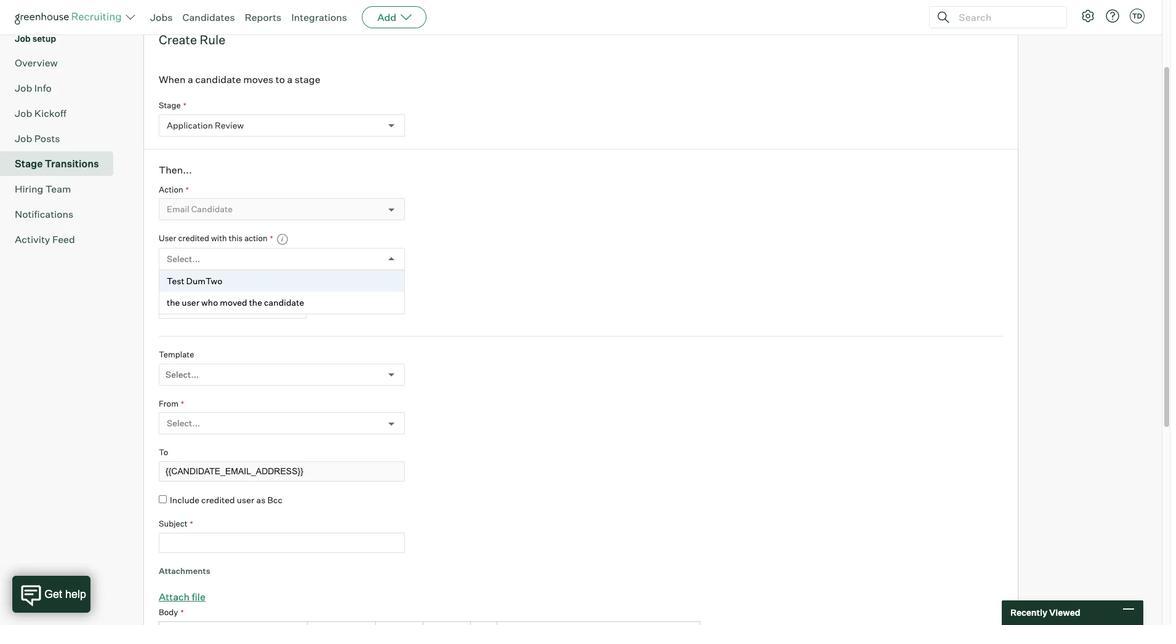 Task type: describe. For each thing, give the bounding box(es) containing it.
job posts
[[15, 132, 60, 144]]

td
[[1133, 12, 1143, 20]]

feed
[[52, 233, 75, 245]]

file
[[192, 591, 206, 604]]

back for back
[[24, 7, 47, 20]]

action
[[159, 185, 183, 194]]

candidates link
[[183, 11, 235, 23]]

job for job kickoff
[[15, 107, 32, 119]]

back to all rules
[[151, 2, 218, 12]]

job for job info
[[15, 82, 32, 94]]

stage transitions link
[[15, 156, 108, 171]]

kickoff
[[34, 107, 66, 119]]

1 toolbar from the left
[[308, 622, 376, 626]]

1 vertical spatial select...
[[166, 369, 199, 380]]

Include credited user as Bcc checkbox
[[159, 496, 167, 504]]

activity
[[15, 233, 50, 245]]

back to all rules link
[[143, 1, 1019, 13]]

back for back to all rules
[[151, 2, 171, 12]]

0 horizontal spatial candidate
[[195, 73, 241, 86]]

credited for include
[[201, 495, 235, 505]]

hiring team
[[15, 183, 71, 195]]

jobs
[[150, 11, 173, 23]]

create rule
[[159, 32, 226, 48]]

to for all
[[173, 2, 182, 12]]

with
[[211, 233, 227, 243]]

bcc
[[267, 495, 283, 505]]

2 vertical spatial select...
[[167, 419, 200, 429]]

when for when to send
[[159, 283, 181, 293]]

overview link
[[15, 55, 108, 70]]

the user who moved the candidate
[[167, 298, 304, 308]]

add
[[378, 11, 397, 23]]

hiring team link
[[15, 181, 108, 196]]

stage
[[295, 73, 321, 86]]

activity feed link
[[15, 232, 108, 247]]

hiring
[[15, 183, 43, 195]]

Search text field
[[956, 8, 1056, 26]]

user credited with this action
[[159, 233, 268, 243]]

team
[[45, 183, 71, 195]]

activity feed
[[15, 233, 75, 245]]

credited for user
[[178, 233, 209, 243]]

stage for stage transitions
[[15, 157, 43, 170]]

from
[[159, 399, 179, 409]]

td button
[[1130, 9, 1145, 23]]

add button
[[362, 6, 427, 28]]

when for when a candidate moves to a stage
[[159, 73, 186, 86]]

subject
[[159, 519, 188, 529]]

3 toolbar from the left
[[471, 622, 498, 626]]

to for send
[[182, 283, 190, 293]]

notifications
[[15, 208, 73, 220]]

when to send
[[159, 283, 210, 293]]

rule
[[200, 32, 226, 48]]

attach
[[159, 591, 190, 604]]

to
[[159, 448, 168, 458]]

send
[[192, 283, 210, 293]]

integrations link
[[291, 11, 347, 23]]



Task type: locate. For each thing, give the bounding box(es) containing it.
user
[[159, 233, 176, 243]]

job kickoff link
[[15, 106, 108, 120]]

jobs link
[[150, 11, 173, 23]]

2 the from the left
[[249, 298, 262, 308]]

credited left with
[[178, 233, 209, 243]]

application
[[167, 120, 213, 130]]

body
[[159, 608, 178, 618]]

the right moved
[[249, 298, 262, 308]]

job for job setup
[[15, 33, 31, 44]]

stage for stage
[[159, 100, 181, 110]]

job kickoff
[[15, 107, 66, 119]]

0 vertical spatial credited
[[178, 233, 209, 243]]

job setup
[[15, 33, 56, 44]]

recently viewed
[[1011, 608, 1081, 618]]

when left send
[[159, 283, 181, 293]]

0 vertical spatial user
[[182, 298, 200, 308]]

reports
[[245, 11, 282, 23]]

1 horizontal spatial stage
[[159, 100, 181, 110]]

1 the from the left
[[167, 298, 180, 308]]

0 vertical spatial when
[[159, 73, 186, 86]]

rules
[[196, 2, 218, 12]]

1 horizontal spatial the
[[249, 298, 262, 308]]

2 job from the top
[[15, 82, 32, 94]]

a down create rule
[[188, 73, 193, 86]]

job for job posts
[[15, 132, 32, 144]]

candidates
[[183, 11, 235, 23]]

1 horizontal spatial a
[[287, 73, 293, 86]]

this
[[229, 233, 243, 243]]

toolbar
[[308, 622, 376, 626], [424, 622, 471, 626], [471, 622, 498, 626]]

greenhouse recruiting image
[[15, 10, 126, 25]]

the
[[167, 298, 180, 308], [249, 298, 262, 308]]

0 horizontal spatial a
[[188, 73, 193, 86]]

1 vertical spatial candidate
[[264, 298, 304, 308]]

when
[[159, 73, 186, 86], [159, 283, 181, 293]]

setup
[[32, 33, 56, 44]]

when down create
[[159, 73, 186, 86]]

0 horizontal spatial the
[[167, 298, 180, 308]]

stage up application
[[159, 100, 181, 110]]

attachments
[[159, 566, 210, 576]]

2 a from the left
[[287, 73, 293, 86]]

user down when to send
[[182, 298, 200, 308]]

review
[[215, 120, 244, 130]]

stage
[[159, 100, 181, 110], [15, 157, 43, 170]]

select... down from
[[167, 419, 200, 429]]

0 vertical spatial to
[[173, 2, 182, 12]]

recently
[[1011, 608, 1048, 618]]

candidate down the rule
[[195, 73, 241, 86]]

as
[[256, 495, 266, 505]]

create
[[159, 32, 197, 48]]

1 vertical spatial credited
[[201, 495, 235, 505]]

moves
[[243, 73, 274, 86]]

test dumtwo
[[167, 276, 223, 286]]

moved
[[220, 298, 247, 308]]

a
[[188, 73, 193, 86], [287, 73, 293, 86]]

test
[[167, 276, 184, 286]]

to inside "back to all rules" link
[[173, 2, 182, 12]]

back left all
[[151, 2, 171, 12]]

all
[[183, 2, 194, 12]]

1 a from the left
[[188, 73, 193, 86]]

stage transitions
[[15, 157, 99, 170]]

select... down the template
[[166, 369, 199, 380]]

then...
[[159, 164, 192, 176]]

back up job setup
[[24, 7, 47, 20]]

candidate
[[195, 73, 241, 86], [264, 298, 304, 308]]

to left all
[[173, 2, 182, 12]]

select...
[[167, 254, 200, 264], [166, 369, 199, 380], [167, 419, 200, 429]]

job info
[[15, 82, 52, 94]]

1 job from the top
[[15, 33, 31, 44]]

back link
[[15, 6, 108, 22]]

to right moves
[[276, 73, 285, 86]]

2 vertical spatial to
[[182, 283, 190, 293]]

1 vertical spatial stage
[[15, 157, 43, 170]]

template
[[159, 350, 194, 360]]

0 vertical spatial candidate
[[195, 73, 241, 86]]

integrations
[[291, 11, 347, 23]]

to left send
[[182, 283, 190, 293]]

group
[[159, 622, 700, 626]]

1 horizontal spatial candidate
[[264, 298, 304, 308]]

1 when from the top
[[159, 73, 186, 86]]

candidate right moved
[[264, 298, 304, 308]]

user
[[182, 298, 200, 308], [237, 495, 255, 505]]

who
[[201, 298, 218, 308]]

1 vertical spatial user
[[237, 495, 255, 505]]

dumtwo
[[186, 276, 223, 286]]

include credited user as bcc
[[170, 495, 283, 505]]

1 vertical spatial when
[[159, 283, 181, 293]]

user left as
[[237, 495, 255, 505]]

posts
[[34, 132, 60, 144]]

job left kickoff
[[15, 107, 32, 119]]

the down when to send
[[167, 298, 180, 308]]

4 job from the top
[[15, 132, 32, 144]]

2 horizontal spatial to
[[276, 73, 285, 86]]

3 job from the top
[[15, 107, 32, 119]]

info
[[34, 82, 52, 94]]

include
[[170, 495, 200, 505]]

viewed
[[1050, 608, 1081, 618]]

application review
[[167, 120, 244, 130]]

the candidate's activity feed will log that this user triggered the action, even if the email is sent from a global email address. image
[[276, 233, 289, 246]]

overview
[[15, 56, 58, 69]]

0 vertical spatial stage
[[159, 100, 181, 110]]

reports link
[[245, 11, 282, 23]]

job left info
[[15, 82, 32, 94]]

0 horizontal spatial user
[[182, 298, 200, 308]]

action
[[245, 233, 268, 243]]

None text field
[[159, 462, 405, 482]]

2 toolbar from the left
[[424, 622, 471, 626]]

2 when from the top
[[159, 283, 181, 293]]

transitions
[[45, 157, 99, 170]]

job
[[15, 33, 31, 44], [15, 82, 32, 94], [15, 107, 32, 119], [15, 132, 32, 144]]

job left posts
[[15, 132, 32, 144]]

1 vertical spatial to
[[276, 73, 285, 86]]

job left setup
[[15, 33, 31, 44]]

job info link
[[15, 80, 108, 95]]

back
[[151, 2, 171, 12], [24, 7, 47, 20]]

0 horizontal spatial stage
[[15, 157, 43, 170]]

configure image
[[1081, 9, 1096, 23]]

0 vertical spatial select...
[[167, 254, 200, 264]]

td button
[[1128, 6, 1148, 26]]

stage up hiring
[[15, 157, 43, 170]]

select... up "test"
[[167, 254, 200, 264]]

job posts link
[[15, 131, 108, 146]]

attach file link
[[159, 591, 206, 604]]

when a candidate moves to a stage
[[159, 73, 321, 86]]

0 horizontal spatial to
[[173, 2, 182, 12]]

attach file
[[159, 591, 206, 604]]

None text field
[[159, 533, 405, 553]]

notifications link
[[15, 207, 108, 221]]

1 horizontal spatial back
[[151, 2, 171, 12]]

a left the stage
[[287, 73, 293, 86]]

0 horizontal spatial back
[[24, 7, 47, 20]]

to
[[173, 2, 182, 12], [276, 73, 285, 86], [182, 283, 190, 293]]

1 horizontal spatial to
[[182, 283, 190, 293]]

1 horizontal spatial user
[[237, 495, 255, 505]]

credited
[[178, 233, 209, 243], [201, 495, 235, 505]]

the candidate's activity feed will log that this user triggered the action, even if the email is sent from a global email address. element
[[273, 233, 289, 246]]

credited right include
[[201, 495, 235, 505]]



Task type: vqa. For each thing, say whether or not it's contained in the screenshot.
Review roundup link at the right of page
no



